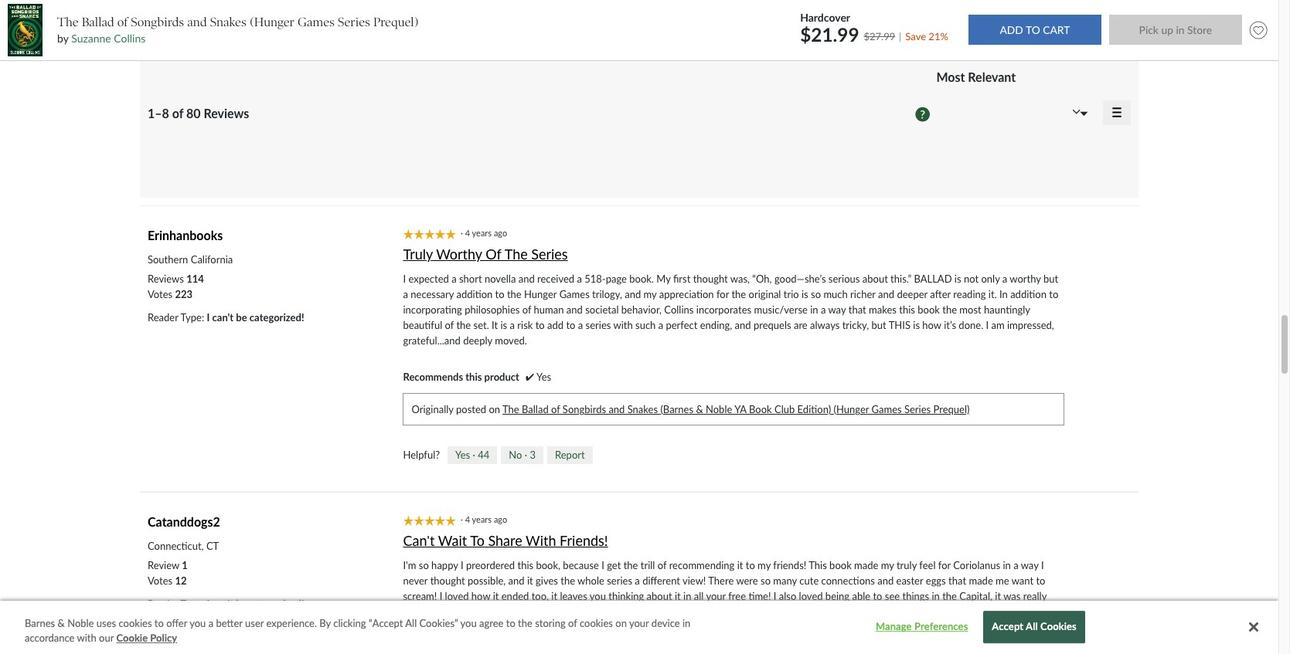 Task type: describe. For each thing, give the bounding box(es) containing it.
serious
[[829, 273, 860, 285]]

trilogy.
[[710, 607, 740, 619]]

product
[[485, 371, 520, 384]]

deeply
[[463, 335, 493, 347]]

of left 80 on the top
[[172, 106, 183, 121]]

be for truly worthy of the series
[[236, 312, 247, 324]]

reader type: i can't be categorized! for truly worthy of the series
[[148, 312, 304, 324]]

years for of
[[472, 228, 492, 238]]

ct
[[206, 541, 219, 553]]

this down built
[[654, 622, 670, 634]]

you down whole
[[590, 591, 606, 604]]

the ballad of songbirds and snakes (barnes & noble ya book club edition) (hunger games series prequel) link
[[503, 404, 970, 416]]

can't for truly worthy of the series
[[212, 312, 234, 324]]

appreciation
[[659, 289, 714, 301]]

the down was,
[[732, 289, 746, 301]]

a left lot
[[539, 607, 544, 619]]

manage preferences button
[[874, 613, 971, 644]]

accept
[[992, 621, 1024, 634]]

to right agree
[[506, 618, 516, 630]]

a inside barnes & noble uses cookies to offer you a better user experience. by clicking "accept all cookies" you agree to the storing of cookies on your device in accordance with our
[[209, 618, 214, 630]]

by:
[[971, 40, 987, 55]]

my
[[657, 273, 671, 285]]

it right the too,
[[552, 591, 558, 604]]

0 vertical spatial noble
[[706, 404, 733, 416]]

type: for ·
[[181, 599, 204, 611]]

was,
[[731, 273, 750, 285]]

friends! inside i'm so happy i preordered this book, because i get the trill of recommending it to my friends! this book made my truly feel for coriolanus in a way i never thought possible, and it gives the whole series a different view! there were so many cute connections and easter eggs that made me want to scream! i loved how it ended too, it leaves you thinking about it in all your free time!  i also loved being able to see things in the capital, it was really unique and made me question a lot of the opinions i've built from the trilogy. the characters are complex and keep you guessing, and even when they mess up i want more. i have a feeling i'll be talking about this for a long time.
[[774, 560, 807, 573]]

storing
[[535, 618, 566, 630]]

this left product
[[466, 371, 482, 384]]

i expected a short novella and received a 518-page book. my first thought was, "oh, good—she's serious about this." ballad is not only a worthy but a necessary addition to the hunger games trilogy, and my appreciation for the original trio is so much richer and deeper after reading it. in addition to incorporating philosophies of human and societal behavior, collins incorporates music/verse in a way that makes this book the most hauntingly beautiful of the set. it is a risk to add to a series with such a perfect ending, and prequels are always tricky, but this is how it's done. i am impressed, grateful...and deeply moved.
[[403, 273, 1059, 347]]

be for ·
[[236, 599, 247, 611]]

a right such
[[659, 319, 664, 332]]

a left necessary
[[403, 289, 408, 301]]

i left am
[[986, 319, 989, 332]]

way inside i expected a short novella and received a 518-page book. my first thought was, "oh, good—she's serious about this." ballad is not only a worthy but a necessary addition to the hunger games trilogy, and my appreciation for the original trio is so much richer and deeper after reading it. in addition to incorporating philosophies of human and societal behavior, collins incorporates music/verse in a way that makes this book the most hauntingly beautiful of the set. it is a risk to add to a series with such a perfect ending, and prequels are always tricky, but this is how it's done. i am impressed, grateful...and deeply moved.
[[829, 304, 846, 316]]

hardcover
[[800, 10, 851, 24]]

tricky,
[[843, 319, 869, 332]]

1 horizontal spatial my
[[758, 560, 771, 573]]

most
[[960, 304, 982, 316]]

0 vertical spatial &
[[696, 404, 703, 416]]

the inside i'm so happy i preordered this book, because i get the trill of recommending it to my friends! this book made my truly feel for coriolanus in a way i never thought possible, and it gives the whole series a different view! there were so many cute connections and easter eggs that made me want to scream! i loved how it ended too, it leaves you thinking about it in all your free time!  i also loved being able to see things in the capital, it was really unique and made me question a lot of the opinions i've built from the trilogy. the characters are complex and keep you guessing, and even when they mess up i want more. i have a feeling i'll be talking about this for a long time.
[[742, 607, 759, 619]]

connecticut, ct review 1 votes 12
[[148, 541, 219, 588]]

book inside i'm so happy i preordered this book, because i get the trill of recommending it to my friends! this book made my truly feel for coriolanus in a way i never thought possible, and it gives the whole series a different view! there were so many cute connections and easter eggs that made me want to scream! i loved how it ended too, it leaves you thinking about it in all your free time!  i also loved being able to see things in the capital, it was really unique and made me question a lot of the opinions i've built from the trilogy. the characters are complex and keep you guessing, and even when they mess up i want more. i have a feeling i'll be talking about this for a long time.
[[830, 560, 852, 573]]

first
[[673, 273, 691, 285]]

you down things
[[908, 607, 924, 619]]

in inside barnes & noble uses cookies to offer you a better user experience. by clicking "accept all cookies" you agree to the storing of cookies on your device in accordance with our
[[683, 618, 691, 630]]

with inside barnes & noble uses cookies to offer you a better user experience. by clicking "accept all cookies" you agree to the storing of cookies on your device in accordance with our
[[77, 633, 96, 645]]

"oh,
[[753, 273, 772, 285]]

deeper
[[897, 289, 928, 301]]

cute
[[800, 576, 819, 588]]

i left expected on the left of the page
[[403, 273, 406, 285]]

the up guessing,
[[943, 591, 957, 604]]

a up always in the right of the page
[[821, 304, 826, 316]]

0 vertical spatial series
[[531, 246, 568, 263]]

being
[[826, 591, 850, 604]]

accordance
[[25, 633, 75, 645]]

book.
[[630, 273, 654, 285]]

too,
[[532, 591, 549, 604]]

you right offer
[[190, 618, 206, 630]]

trilogy,
[[592, 289, 622, 301]]

page
[[606, 273, 627, 285]]

a left short
[[452, 273, 457, 285]]

short
[[459, 273, 482, 285]]

agree
[[479, 618, 504, 630]]

0 horizontal spatial friends!
[[560, 533, 608, 550]]

are inside i'm so happy i preordered this book, because i get the trill of recommending it to my friends! this book made my truly feel for coriolanus in a way i never thought possible, and it gives the whole series a different view! there were so many cute connections and easter eggs that made me want to scream! i loved how it ended too, it leaves you thinking about it in all your free time!  i also loved being able to see things in the capital, it was really unique and made me question a lot of the opinions i've built from the trilogy. the characters are complex and keep you guessing, and even when they mess up i want more. i have a feeling i'll be talking about this for a long time.
[[810, 607, 823, 619]]

california
[[191, 254, 233, 266]]

different
[[643, 576, 681, 588]]

free
[[729, 591, 746, 604]]

it up the from
[[675, 591, 681, 604]]

in left all
[[684, 591, 692, 604]]

moved.
[[495, 335, 527, 347]]

in
[[1000, 289, 1008, 301]]

0 vertical spatial on
[[489, 404, 500, 416]]

on inside barnes & noble uses cookies to offer you a better user experience. by clicking "accept all cookies" you agree to the storing of cookies on your device in accordance with our
[[616, 618, 627, 630]]

to left see
[[873, 591, 883, 604]]

have
[[505, 622, 526, 634]]

2 horizontal spatial games
[[872, 404, 902, 416]]

ago for the
[[494, 228, 507, 238]]

feeling
[[536, 622, 565, 634]]

recommending
[[669, 560, 735, 573]]

thinking
[[609, 591, 644, 604]]

originally posted on the ballad of songbirds and snakes (barnes & noble ya book club edition) (hunger games series prequel)
[[412, 404, 970, 416]]

time!
[[749, 591, 771, 604]]

of inside barnes & noble uses cookies to offer you a better user experience. by clicking "accept all cookies" you agree to the storing of cookies on your device in accordance with our
[[568, 618, 577, 630]]

1–8
[[148, 106, 169, 121]]

series inside the ballad of songbirds and snakes (hunger games series prequel) by suzanne collins
[[338, 15, 370, 29]]

to up the impressed,
[[1050, 289, 1059, 301]]

to right add
[[566, 319, 576, 332]]

your inside barnes & noble uses cookies to offer you a better user experience. by clicking "accept all cookies" you agree to the storing of cookies on your device in accordance with our
[[629, 618, 649, 630]]

this left book,
[[518, 560, 534, 573]]

cookie policy
[[116, 633, 177, 645]]

of up risk
[[523, 304, 531, 316]]

1 vertical spatial series
[[905, 404, 931, 416]]

sort
[[945, 40, 968, 55]]

of down "incorporating" in the top of the page
[[445, 319, 454, 332]]

the inside the ballad of songbirds and snakes (hunger games series prequel) by suzanne collins
[[57, 15, 79, 29]]

to up were
[[746, 560, 755, 573]]

it left was
[[995, 591, 1001, 604]]

the up the novella
[[505, 246, 528, 263]]

i right up
[[442, 622, 445, 634]]

1 vertical spatial made
[[969, 576, 993, 588]]

the up the leaves
[[561, 576, 575, 588]]

i up really
[[1042, 560, 1044, 573]]

games inside i expected a short novella and received a 518-page book. my first thought was, "oh, good—she's serious about this." ballad is not only a worthy but a necessary addition to the hunger games trilogy, and my appreciation for the original trio is so much richer and deeper after reading it. in addition to incorporating philosophies of human and societal behavior, collins incorporates music/verse in a way that makes this book the most hauntingly beautiful of the set. it is a risk to add to a series with such a perfect ending, and prequels are always tricky, but this is how it's done. i am impressed, grateful...and deeply moved.
[[560, 289, 590, 301]]

2 loved from the left
[[799, 591, 823, 604]]

is left not
[[955, 273, 962, 285]]

human
[[534, 304, 564, 316]]

2 vertical spatial so
[[761, 576, 771, 588]]

thought inside i expected a short novella and received a 518-page book. my first thought was, "oh, good—she's serious about this." ballad is not only a worthy but a necessary addition to the hunger games trilogy, and my appreciation for the original trio is so much richer and deeper after reading it. in addition to incorporating philosophies of human and societal behavior, collins incorporates music/verse in a way that makes this book the most hauntingly beautiful of the set. it is a risk to add to a series with such a perfect ending, and prequels are always tricky, but this is how it's done. i am impressed, grateful...and deeply moved.
[[693, 273, 728, 285]]

to right risk
[[536, 319, 545, 332]]

reviews inside southern california reviews 114 votes 223
[[148, 273, 184, 285]]

they
[[1039, 607, 1058, 619]]

to down the novella
[[495, 289, 505, 301]]

0 horizontal spatial me
[[482, 607, 495, 619]]

1 vertical spatial about
[[647, 591, 672, 604]]

i'm so happy i preordered this book, because i get the trill of recommending it to my friends! this book made my truly feel for coriolanus in a way i never thought possible, and it gives the whole series a different view! there were so many cute connections and easter eggs that made me want to scream! i loved how it ended too, it leaves you thinking about it in all your free time!  i also loved being able to see things in the capital, it was really unique and made me question a lot of the opinions i've built from the trilogy. the characters are complex and keep you guessing, and even when they mess up i want more. i have a feeling i'll be talking about this for a long time.
[[403, 560, 1058, 634]]

· 4 years ago for of
[[461, 228, 512, 238]]

you left agree
[[461, 618, 477, 630]]

years for to
[[472, 515, 492, 525]]

relevant
[[968, 70, 1016, 84]]

a left 518-
[[577, 273, 582, 285]]

with inside i expected a short novella and received a 518-page book. my first thought was, "oh, good—she's serious about this." ballad is not only a worthy but a necessary addition to the hunger games trilogy, and my appreciation for the original trio is so much richer and deeper after reading it. in addition to incorporating philosophies of human and societal behavior, collins incorporates music/verse in a way that makes this book the most hauntingly beautiful of the set. it is a risk to add to a series with such a perfect ending, and prequels are always tricky, but this is how it's done. i am impressed, grateful...and deeply moved.
[[614, 319, 633, 332]]

the up it's
[[943, 304, 957, 316]]

question
[[498, 607, 536, 619]]

policy
[[150, 633, 177, 645]]

it down 'possible,'
[[493, 591, 499, 604]]

this inside i expected a short novella and received a 518-page book. my first thought was, "oh, good—she's serious about this." ballad is not only a worthy but a necessary addition to the hunger games trilogy, and my appreciation for the original trio is so much richer and deeper after reading it. in addition to incorporating philosophies of human and societal behavior, collins incorporates music/verse in a way that makes this book the most hauntingly beautiful of the set. it is a risk to add to a series with such a perfect ending, and prequels are always tricky, but this is how it's done. i am impressed, grateful...and deeply moved.
[[900, 304, 916, 316]]

be inside i'm so happy i preordered this book, because i get the trill of recommending it to my friends! this book made my truly feel for coriolanus in a way i never thought possible, and it gives the whole series a different view! there were so many cute connections and easter eggs that made me want to scream! i loved how it ended too, it leaves you thinking about it in all your free time!  i also loved being able to see things in the capital, it was really unique and made me question a lot of the opinions i've built from the trilogy. the characters are complex and keep you guessing, and even when they mess up i want more. i have a feeling i'll be talking about this for a long time.
[[580, 622, 591, 634]]

a up was
[[1014, 560, 1019, 573]]

worthy inside i expected a short novella and received a 518-page book. my first thought was, "oh, good—she's serious about this." ballad is not only a worthy but a necessary addition to the hunger games trilogy, and my appreciation for the original trio is so much richer and deeper after reading it. in addition to incorporating philosophies of human and societal behavior, collins incorporates music/verse in a way that makes this book the most hauntingly beautiful of the set. it is a risk to add to a series with such a perfect ending, and prequels are always tricky, but this is how it's done. i am impressed, grateful...and deeply moved.
[[1010, 273, 1041, 285]]

1
[[182, 560, 188, 573]]

1 horizontal spatial me
[[996, 576, 1010, 588]]

only
[[982, 273, 1000, 285]]

i down connecticut, ct review 1 votes 12
[[207, 599, 210, 611]]

most relevant
[[937, 70, 1016, 84]]

a right add
[[578, 319, 583, 332]]

by
[[57, 32, 69, 45]]

· left 3
[[525, 449, 527, 461]]

0 vertical spatial yes
[[537, 371, 551, 384]]

hauntingly
[[984, 304, 1031, 316]]

· up truly worthy of the series
[[461, 228, 463, 238]]

list for truly worthy of the series
[[148, 272, 204, 302]]

built
[[647, 607, 666, 619]]

0 vertical spatial but
[[1044, 273, 1059, 285]]

the left set.
[[457, 319, 471, 332]]

1 addition from the left
[[457, 289, 493, 301]]

is right trio
[[802, 289, 809, 301]]

can't
[[403, 533, 435, 550]]

1 vertical spatial the
[[503, 404, 519, 416]]

yes inside content helpfulness group
[[455, 449, 470, 461]]

0 horizontal spatial for
[[672, 622, 685, 634]]

incorporating
[[403, 304, 462, 316]]

never
[[403, 576, 428, 588]]

0 vertical spatial made
[[855, 560, 879, 573]]

1 vertical spatial songbirds
[[563, 404, 606, 416]]

1 vertical spatial so
[[419, 560, 429, 573]]

that inside i expected a short novella and received a 518-page book. my first thought was, "oh, good—she's serious about this." ballad is not only a worthy but a necessary addition to the hunger games trilogy, and my appreciation for the original trio is so much richer and deeper after reading it. in addition to incorporating philosophies of human and societal behavior, collins incorporates music/verse in a way that makes this book the most hauntingly beautiful of the set. it is a risk to add to a series with such a perfect ending, and prequels are always tricky, but this is how it's done. i am impressed, grateful...and deeply moved.
[[849, 304, 867, 316]]

preferences
[[915, 621, 969, 634]]

✔
[[526, 371, 534, 384]]

suzanne collins link
[[71, 32, 146, 45]]

a up thinking
[[635, 576, 640, 588]]

book,
[[536, 560, 561, 573]]

▼ button
[[990, 39, 1088, 119]]

the down all
[[693, 607, 707, 619]]

1 vertical spatial want
[[447, 622, 469, 634]]

to up really
[[1037, 576, 1046, 588]]

for inside i expected a short novella and received a 518-page book. my first thought was, "oh, good—she's serious about this." ballad is not only a worthy but a necessary addition to the hunger games trilogy, and my appreciation for the original trio is so much richer and deeper after reading it. in addition to incorporating philosophies of human and societal behavior, collins incorporates music/verse in a way that makes this book the most hauntingly beautiful of the set. it is a risk to add to a series with such a perfect ending, and prequels are always tricky, but this is how it's done. i am impressed, grateful...and deeply moved.
[[717, 289, 729, 301]]

i right happy at the bottom of the page
[[461, 560, 464, 573]]

cookie
[[116, 633, 148, 645]]

of right lot
[[560, 607, 569, 619]]

it
[[492, 319, 498, 332]]

· up wait
[[461, 515, 463, 525]]

1 horizontal spatial prequel)
[[934, 404, 970, 416]]

to right wait
[[470, 533, 485, 550]]

a right have on the bottom
[[528, 622, 533, 634]]

about inside i expected a short novella and received a 518-page book. my first thought was, "oh, good—she's serious about this." ballad is not only a worthy but a necessary addition to the hunger games trilogy, and my appreciation for the original trio is so much richer and deeper after reading it. in addition to incorporating philosophies of human and societal behavior, collins incorporates music/verse in a way that makes this book the most hauntingly beautiful of the set. it is a risk to add to a series with such a perfect ending, and prequels are always tricky, but this is how it's done. i am impressed, grateful...and deeply moved.
[[863, 273, 888, 285]]

1 vertical spatial snakes
[[628, 404, 658, 416]]

114
[[186, 273, 204, 285]]

a right only
[[1003, 273, 1008, 285]]

2 horizontal spatial my
[[881, 560, 894, 573]]

easter
[[897, 576, 924, 588]]

by
[[320, 618, 331, 630]]

it up were
[[737, 560, 743, 573]]

eggs
[[926, 576, 946, 588]]

your inside i'm so happy i preordered this book, because i get the trill of recommending it to my friends! this book made my truly feel for coriolanus in a way i never thought possible, and it gives the whole series a different view! there were so many cute connections and easter eggs that made me want to scream! i loved how it ended too, it leaves you thinking about it in all your free time!  i also loved being able to see things in the capital, it was really unique and made me question a lot of the opinions i've built from the trilogy. the characters are complex and keep you guessing, and even when they mess up i want more. i have a feeling i'll be talking about this for a long time.
[[706, 591, 726, 604]]

of up the novella
[[486, 246, 502, 263]]

privacy alert dialog
[[0, 602, 1279, 655]]

recommends this product ✔ yes
[[403, 371, 551, 384]]

0 vertical spatial want
[[1012, 576, 1034, 588]]

and inside the ballad of songbirds and snakes (hunger games series prequel) by suzanne collins
[[187, 15, 207, 29]]

4 for wait
[[465, 515, 470, 525]]

1 horizontal spatial with
[[526, 533, 556, 550]]

$21.99
[[800, 23, 860, 45]]

the ballad of songbirds and snakes (hunger games series prequel) by suzanne collins
[[57, 15, 419, 45]]

manage preferences
[[876, 621, 969, 634]]

to up policy
[[155, 618, 164, 630]]

$27.99
[[864, 30, 896, 42]]

originally
[[412, 404, 454, 416]]



Task type: vqa. For each thing, say whether or not it's contained in the screenshot.
PODCAST
no



Task type: locate. For each thing, give the bounding box(es) containing it.
1 type: from the top
[[181, 312, 204, 324]]

0 vertical spatial collins
[[114, 32, 146, 45]]

all
[[405, 618, 417, 630], [1026, 621, 1038, 634]]

the down 'time!' at the right bottom
[[742, 607, 759, 619]]

▼
[[1081, 111, 1088, 118]]

in inside i expected a short novella and received a 518-page book. my first thought was, "oh, good—she's serious about this." ballad is not only a worthy but a necessary addition to the hunger games trilogy, and my appreciation for the original trio is so much richer and deeper after reading it. in addition to incorporating philosophies of human and societal behavior, collins incorporates music/verse in a way that makes this book the most hauntingly beautiful of the set. it is a risk to add to a series with such a perfect ending, and prequels are always tricky, but this is how it's done. i am impressed, grateful...and deeply moved.
[[811, 304, 819, 316]]

the left storing
[[518, 618, 533, 630]]

review
[[148, 560, 179, 573]]

of up suzanne collins link
[[117, 15, 128, 29]]

can't down southern california reviews 114 votes 223 at the top left of page
[[212, 312, 234, 324]]

1 horizontal spatial (hunger
[[834, 404, 869, 416]]

of
[[117, 15, 128, 29], [172, 106, 183, 121], [486, 246, 502, 263], [523, 304, 531, 316], [445, 319, 454, 332], [551, 404, 560, 416], [658, 560, 667, 573], [560, 607, 569, 619], [568, 618, 577, 630]]

noble left uses
[[67, 618, 94, 630]]

me up was
[[996, 576, 1010, 588]]

0 horizontal spatial songbirds
[[131, 15, 184, 29]]

1 list from the top
[[148, 272, 204, 302]]

reviews right 80 on the top
[[204, 106, 249, 121]]

way down "much"
[[829, 304, 846, 316]]

1 horizontal spatial want
[[1012, 576, 1034, 588]]

noble inside barnes & noble uses cookies to offer you a better user experience. by clicking "accept all cookies" you agree to the storing of cookies on your device in accordance with our
[[67, 618, 94, 630]]

on right posted at bottom left
[[489, 404, 500, 416]]

2 votes from the top
[[148, 576, 173, 588]]

0 horizontal spatial made
[[455, 607, 479, 619]]

years up share
[[472, 515, 492, 525]]

all down when
[[1026, 621, 1038, 634]]

1 horizontal spatial ballad
[[522, 404, 549, 416]]

always
[[810, 319, 840, 332]]

snakes inside the ballad of songbirds and snakes (hunger games series prequel) by suzanne collins
[[210, 15, 247, 29]]

thought up appreciation
[[693, 273, 728, 285]]

this down deeper
[[900, 304, 916, 316]]

report
[[555, 449, 585, 461]]

1 vertical spatial (hunger
[[834, 404, 869, 416]]

1 reader from the top
[[148, 312, 178, 324]]

reader type: i can't be categorized! for ·
[[148, 599, 304, 611]]

share
[[488, 533, 523, 550]]

0 horizontal spatial my
[[644, 289, 657, 301]]

44
[[478, 449, 490, 461]]

reader for ·
[[148, 599, 178, 611]]

complex
[[826, 607, 863, 619]]

in up always in the right of the page
[[811, 304, 819, 316]]

1 horizontal spatial that
[[949, 576, 967, 588]]

series inside i'm so happy i preordered this book, because i get the trill of recommending it to my friends! this book made my truly feel for coriolanus in a way i never thought possible, and it gives the whole series a different view! there were so many cute connections and easter eggs that made me want to scream! i loved how it ended too, it leaves you thinking about it in all your free time!  i also loved being able to see things in the capital, it was really unique and made me question a lot of the opinions i've built from the trilogy. the characters are complex and keep you guessing, and even when they mess up i want more. i have a feeling i'll be talking about this for a long time.
[[607, 576, 633, 588]]

richer
[[851, 289, 876, 301]]

on
[[489, 404, 500, 416], [616, 618, 627, 630]]

how inside i expected a short novella and received a 518-page book. my first thought was, "oh, good—she's serious about this." ballad is not only a worthy but a necessary addition to the hunger games trilogy, and my appreciation for the original trio is so much richer and deeper after reading it. in addition to incorporating philosophies of human and societal behavior, collins incorporates music/verse in a way that makes this book the most hauntingly beautiful of the set. it is a risk to add to a series with such a perfect ending, and prequels are always tricky, but this is how it's done. i am impressed, grateful...and deeply moved.
[[923, 319, 942, 332]]

things
[[903, 591, 930, 604]]

songbirds up the report on the left bottom
[[563, 404, 606, 416]]

ya
[[735, 404, 747, 416]]

but down the makes
[[872, 319, 887, 332]]

about up richer
[[863, 273, 888, 285]]

but up the impressed,
[[1044, 273, 1059, 285]]

songbirds inside the ballad of songbirds and snakes (hunger games series prequel) by suzanne collins
[[131, 15, 184, 29]]

80
[[186, 106, 201, 121]]

southern
[[148, 254, 188, 266]]

0 vertical spatial (hunger
[[250, 15, 295, 29]]

0 vertical spatial thought
[[693, 273, 728, 285]]

are
[[794, 319, 808, 332], [810, 607, 823, 619]]

way up really
[[1021, 560, 1039, 573]]

?
[[916, 107, 931, 121]]

behavior,
[[622, 304, 662, 316]]

3
[[530, 449, 536, 461]]

1 horizontal spatial way
[[1021, 560, 1039, 573]]

can't wait to share with friends!
[[403, 533, 608, 550]]

cookies"
[[420, 618, 458, 630]]

yes
[[537, 371, 551, 384], [455, 449, 470, 461]]

hunger
[[524, 289, 557, 301]]

loved
[[445, 591, 469, 604], [799, 591, 823, 604]]

series down 'get'
[[607, 576, 633, 588]]

prequel)
[[373, 15, 419, 29], [934, 404, 970, 416]]

all left up
[[405, 618, 417, 630]]

philosophies
[[465, 304, 520, 316]]

1 horizontal spatial made
[[855, 560, 879, 573]]

the inside barnes & noble uses cookies to offer you a better user experience. by clicking "accept all cookies" you agree to the storing of cookies on your device in accordance with our
[[518, 618, 533, 630]]

i left have on the bottom
[[499, 622, 502, 634]]

type:
[[181, 312, 204, 324], [181, 599, 204, 611]]

☆☆☆☆☆
[[403, 229, 456, 239], [403, 229, 456, 239], [403, 516, 456, 527], [403, 516, 456, 527]]

the ballad of songbirds and snakes (hunger games series prequel) image
[[8, 4, 42, 57]]

1 vertical spatial me
[[482, 607, 495, 619]]

1 loved from the left
[[445, 591, 469, 604]]

2 horizontal spatial with
[[614, 319, 633, 332]]

1 vertical spatial but
[[872, 319, 887, 332]]

keep
[[884, 607, 905, 619]]

0 horizontal spatial on
[[489, 404, 500, 416]]

1 vertical spatial worthy
[[1010, 273, 1041, 285]]

all inside button
[[1026, 621, 1038, 634]]

helpful?
[[403, 450, 440, 462]]

0 horizontal spatial how
[[472, 591, 491, 604]]

2 cookies from the left
[[580, 618, 613, 630]]

noble left the ya
[[706, 404, 733, 416]]

a left better
[[209, 618, 214, 630]]

0 vertical spatial me
[[996, 576, 1010, 588]]

in right coriolanus
[[1003, 560, 1011, 573]]

· 4 years ago up truly worthy of the series
[[461, 228, 512, 238]]

my left truly
[[881, 560, 894, 573]]

1 horizontal spatial loved
[[799, 591, 823, 604]]

ballad inside the ballad of songbirds and snakes (hunger games series prequel) by suzanne collins
[[82, 15, 114, 29]]

1 vertical spatial thought
[[430, 576, 465, 588]]

categorized! for truly worthy of the series
[[250, 312, 304, 324]]

i'll
[[568, 622, 578, 634]]

games inside the ballad of songbirds and snakes (hunger games series prequel) by suzanne collins
[[298, 15, 335, 29]]

more.
[[472, 622, 497, 634]]

catanddogs2
[[148, 515, 220, 530]]

0 vertical spatial 4
[[465, 228, 470, 238]]

recommends
[[403, 371, 463, 384]]

yes · 44
[[455, 449, 490, 461]]

about
[[863, 273, 888, 285], [647, 591, 672, 604], [626, 622, 651, 634]]

i'm
[[403, 560, 416, 573]]

1 horizontal spatial noble
[[706, 404, 733, 416]]

get
[[607, 560, 621, 573]]

i left also
[[774, 591, 777, 604]]

· 4 years ago for to
[[461, 515, 512, 525]]

talking
[[594, 622, 623, 634]]

1 vertical spatial type:
[[181, 599, 204, 611]]

content helpfulness group
[[403, 447, 593, 465]]

2 reader from the top
[[148, 599, 178, 611]]

collins inside i expected a short novella and received a 518-page book. my first thought was, "oh, good—she's serious about this." ballad is not only a worthy but a necessary addition to the hunger games trilogy, and my appreciation for the original trio is so much richer and deeper after reading it. in addition to incorporating philosophies of human and societal behavior, collins incorporates music/verse in a way that makes this book the most hauntingly beautiful of the set. it is a risk to add to a series with such a perfect ending, and prequels are always tricky, but this is how it's done. i am impressed, grateful...and deeply moved.
[[665, 304, 694, 316]]

0 vertical spatial way
[[829, 304, 846, 316]]

2 ago from the top
[[494, 515, 507, 525]]

1 vertical spatial with
[[526, 533, 556, 550]]

i left 'get'
[[602, 560, 605, 573]]

ago up share
[[494, 515, 507, 525]]

incorporates
[[697, 304, 752, 316]]

whole
[[578, 576, 605, 588]]

2 type: from the top
[[181, 599, 204, 611]]

music/verse
[[754, 304, 808, 316]]

years
[[472, 228, 492, 238], [472, 515, 492, 525]]

1 years from the top
[[472, 228, 492, 238]]

4 for worthy
[[465, 228, 470, 238]]

1 horizontal spatial friends!
[[774, 560, 807, 573]]

None submit
[[969, 15, 1102, 45], [1109, 15, 1243, 45], [969, 15, 1102, 45], [1109, 15, 1243, 45]]

book up 'connections'
[[830, 560, 852, 573]]

prequel) inside the ballad of songbirds and snakes (hunger games series prequel) by suzanne collins
[[373, 15, 419, 29]]

it left gives
[[527, 576, 533, 588]]

series down societal
[[586, 319, 611, 332]]

add to wishlist image
[[1246, 18, 1271, 43]]

$21.99 $27.99
[[800, 23, 896, 45]]

2 horizontal spatial made
[[969, 576, 993, 588]]

0 vertical spatial reader
[[148, 312, 178, 324]]

1 vertical spatial collins
[[665, 304, 694, 316]]

book down the after
[[918, 304, 940, 316]]

1 vertical spatial book
[[830, 560, 852, 573]]

0 vertical spatial list
[[148, 272, 204, 302]]

0 vertical spatial worthy
[[436, 246, 482, 263]]

want
[[1012, 576, 1034, 588], [447, 622, 469, 634]]

0 vertical spatial games
[[298, 15, 335, 29]]

votes for truly worthy of the series
[[148, 289, 173, 301]]

0 horizontal spatial way
[[829, 304, 846, 316]]

0 vertical spatial the
[[57, 15, 79, 29]]

for right feel
[[939, 560, 951, 573]]

cookie policy link
[[116, 632, 177, 647]]

2 vertical spatial about
[[626, 622, 651, 634]]

addition
[[457, 289, 493, 301], [1011, 289, 1047, 301]]

of inside the ballad of songbirds and snakes (hunger games series prequel) by suzanne collins
[[117, 15, 128, 29]]

0 horizontal spatial cookies
[[119, 618, 152, 630]]

2 vertical spatial for
[[672, 622, 685, 634]]

1 cookies from the left
[[119, 618, 152, 630]]

1 horizontal spatial book
[[918, 304, 940, 316]]

list containing review
[[148, 559, 188, 590]]

of right storing
[[568, 618, 577, 630]]

0 horizontal spatial series
[[338, 15, 370, 29]]

0 horizontal spatial but
[[872, 319, 887, 332]]

1 horizontal spatial for
[[717, 289, 729, 301]]

1 · 4 years ago from the top
[[461, 228, 512, 238]]

long
[[695, 622, 714, 634]]

& inside barnes & noble uses cookies to offer you a better user experience. by clicking "accept all cookies" you agree to the storing of cookies on your device in accordance with our
[[58, 618, 65, 630]]

the down the novella
[[507, 289, 522, 301]]

how inside i'm so happy i preordered this book, because i get the trill of recommending it to my friends! this book made my truly feel for coriolanus in a way i never thought possible, and it gives the whole series a different view! there were so many cute connections and easter eggs that made me want to scream! i loved how it ended too, it leaves you thinking about it in all your free time!  i also loved being able to see things in the capital, it was really unique and made me question a lot of the opinions i've built from the trilogy. the characters are complex and keep you guessing, and even when they mess up i want more. i have a feeling i'll be talking about this for a long time.
[[472, 591, 491, 604]]

1 vertical spatial reviews
[[148, 273, 184, 285]]

connections
[[822, 576, 875, 588]]

ballad up suzanne
[[82, 15, 114, 29]]

list containing reviews
[[148, 272, 204, 302]]

1 votes from the top
[[148, 289, 173, 301]]

necessary
[[411, 289, 454, 301]]

how
[[923, 319, 942, 332], [472, 591, 491, 604]]

1 vertical spatial way
[[1021, 560, 1039, 573]]

addition down short
[[457, 289, 493, 301]]

1 vertical spatial are
[[810, 607, 823, 619]]

cookies right i'll
[[580, 618, 613, 630]]

also
[[779, 591, 797, 604]]

2 addition from the left
[[1011, 289, 1047, 301]]

the up by on the top of page
[[57, 15, 79, 29]]

list
[[148, 272, 204, 302], [148, 559, 188, 590]]

votes inside southern california reviews 114 votes 223
[[148, 289, 173, 301]]

1 vertical spatial reader
[[148, 599, 178, 611]]

1 categorized! from the top
[[250, 312, 304, 324]]

the down the leaves
[[572, 607, 586, 619]]

are inside i expected a short novella and received a 518-page book. my first thought was, "oh, good—she's serious about this." ballad is not only a worthy but a necessary addition to the hunger games trilogy, and my appreciation for the original trio is so much richer and deeper after reading it. in addition to incorporating philosophies of human and societal behavior, collins incorporates music/verse in a way that makes this book the most hauntingly beautiful of the set. it is a risk to add to a series with such a perfect ending, and prequels are always tricky, but this is how it's done. i am impressed, grateful...and deeply moved.
[[794, 319, 808, 332]]

2 years from the top
[[472, 515, 492, 525]]

1 vertical spatial categorized!
[[250, 599, 304, 611]]

a left long
[[687, 622, 692, 634]]

votes down review
[[148, 576, 173, 588]]

reading
[[954, 289, 986, 301]]

series
[[531, 246, 568, 263], [586, 319, 611, 332], [607, 576, 633, 588]]

0 vertical spatial prequel)
[[373, 15, 419, 29]]

1 vertical spatial for
[[939, 560, 951, 573]]

1 horizontal spatial cookies
[[580, 618, 613, 630]]

2 categorized! from the top
[[250, 599, 304, 611]]

type: down 223
[[181, 312, 204, 324]]

type: for truly worthy of the series
[[181, 312, 204, 324]]

my inside i expected a short novella and received a 518-page book. my first thought was, "oh, good—she's serious about this." ballad is not only a worthy but a necessary addition to the hunger games trilogy, and my appreciation for the original trio is so much richer and deeper after reading it. in addition to incorporating philosophies of human and societal behavior, collins incorporates music/verse in a way that makes this book the most hauntingly beautiful of the set. it is a risk to add to a series with such a perfect ending, and prequels are always tricky, but this is how it's done. i am impressed, grateful...and deeply moved.
[[644, 289, 657, 301]]

catanddogs2 button
[[148, 515, 220, 530]]

book inside i expected a short novella and received a 518-page book. my first thought was, "oh, good—she's serious about this." ballad is not only a worthy but a necessary addition to the hunger games trilogy, and my appreciation for the original trio is so much richer and deeper after reading it. in addition to incorporating philosophies of human and societal behavior, collins incorporates music/verse in a way that makes this book the most hauntingly beautiful of the set. it is a risk to add to a series with such a perfect ending, and prequels are always tricky, but this is how it's done. i am impressed, grateful...and deeply moved.
[[918, 304, 940, 316]]

your left device
[[629, 618, 649, 630]]

1 horizontal spatial games
[[560, 289, 590, 301]]

southern california reviews 114 votes 223
[[148, 254, 233, 301]]

ballad
[[914, 273, 952, 285]]

i right 'scream!'
[[440, 591, 443, 604]]

1 vertical spatial prequel)
[[934, 404, 970, 416]]

4 up wait
[[465, 515, 470, 525]]

really
[[1024, 591, 1047, 604]]

most
[[937, 70, 965, 84]]

collins inside the ballad of songbirds and snakes (hunger games series prequel) by suzanne collins
[[114, 32, 146, 45]]

this
[[809, 560, 827, 573]]

1 can't from the top
[[212, 312, 234, 324]]

your down there
[[706, 591, 726, 604]]

characters
[[761, 607, 807, 619]]

ending,
[[700, 319, 732, 332]]

sort by:
[[945, 40, 990, 55]]

the right 'get'
[[624, 560, 638, 573]]

expected
[[409, 273, 449, 285]]

about down different
[[647, 591, 672, 604]]

2 horizontal spatial for
[[939, 560, 951, 573]]

that right 'eggs' at right bottom
[[949, 576, 967, 588]]

1 horizontal spatial reviews
[[204, 106, 249, 121]]

2 4 from the top
[[465, 515, 470, 525]]

0 horizontal spatial loved
[[445, 591, 469, 604]]

of up the report on the left bottom
[[551, 404, 560, 416]]

0 vertical spatial can't
[[212, 312, 234, 324]]

0 horizontal spatial with
[[77, 633, 96, 645]]

trill
[[641, 560, 655, 573]]

0 vertical spatial that
[[849, 304, 867, 316]]

is right it
[[501, 319, 507, 332]]

1 vertical spatial · 4 years ago
[[461, 515, 512, 525]]

1 horizontal spatial the
[[503, 404, 519, 416]]

reader for truly worthy of the series
[[148, 312, 178, 324]]

(hunger inside the ballad of songbirds and snakes (hunger games series prequel) by suzanne collins
[[250, 15, 295, 29]]

prequels
[[754, 319, 792, 332]]

yes left 44
[[455, 449, 470, 461]]

0 horizontal spatial that
[[849, 304, 867, 316]]

about down i've
[[626, 622, 651, 634]]

are left always in the right of the page
[[794, 319, 808, 332]]

yes right ✔
[[537, 371, 551, 384]]

1 horizontal spatial your
[[706, 591, 726, 604]]

1 reader type: i can't be categorized! from the top
[[148, 312, 304, 324]]

1 horizontal spatial series
[[905, 404, 931, 416]]

1 horizontal spatial addition
[[1011, 289, 1047, 301]]

a left risk
[[510, 319, 515, 332]]

ago for share
[[494, 515, 507, 525]]

that inside i'm so happy i preordered this book, because i get the trill of recommending it to my friends! this book made my truly feel for coriolanus in a way i never thought possible, and it gives the whole series a different view! there were so many cute connections and easter eggs that made me want to scream! i loved how it ended too, it leaves you thinking about it in all your free time!  i also loved being able to see things in the capital, it was really unique and made me question a lot of the opinions i've built from the trilogy. the characters are complex and keep you guessing, and even when they mess up i want more. i have a feeling i'll be talking about this for a long time.
[[949, 576, 967, 588]]

0 horizontal spatial prequel)
[[373, 15, 419, 29]]

me
[[996, 576, 1010, 588], [482, 607, 495, 619]]

all inside barnes & noble uses cookies to offer you a better user experience. by clicking "accept all cookies" you agree to the storing of cookies on your device in accordance with our
[[405, 618, 417, 630]]

thought inside i'm so happy i preordered this book, because i get the trill of recommending it to my friends! this book made my truly feel for coriolanus in a way i never thought possible, and it gives the whole series a different view! there were so many cute connections and easter eggs that made me want to scream! i loved how it ended too, it leaves you thinking about it in all your free time!  i also loved being able to see things in the capital, it was really unique and made me question a lot of the opinions i've built from the trilogy. the characters are complex and keep you guessing, and even when they mess up i want more. i have a feeling i'll be talking about this for a long time.
[[430, 576, 465, 588]]

categorized!
[[250, 312, 304, 324], [250, 599, 304, 611]]

2 vertical spatial with
[[77, 633, 96, 645]]

0 horizontal spatial addition
[[457, 289, 493, 301]]

suzanne
[[71, 32, 111, 45]]

1 ago from the top
[[494, 228, 507, 238]]

user
[[245, 618, 264, 630]]

can't for ·
[[212, 599, 234, 611]]

this."
[[891, 273, 912, 285]]

1 4 from the top
[[465, 228, 470, 238]]

of right trill
[[658, 560, 667, 573]]

book
[[749, 404, 772, 416]]

0 vertical spatial snakes
[[210, 15, 247, 29]]

2 can't from the top
[[212, 599, 234, 611]]

with up book,
[[526, 533, 556, 550]]

thought down happy at the bottom of the page
[[430, 576, 465, 588]]

ago up truly worthy of the series
[[494, 228, 507, 238]]

1 horizontal spatial are
[[810, 607, 823, 619]]

truly
[[403, 246, 433, 263]]

collins
[[114, 32, 146, 45], [665, 304, 694, 316]]

is right this
[[913, 319, 920, 332]]

0 vertical spatial series
[[338, 15, 370, 29]]

1–8 of 80 reviews alert
[[148, 106, 255, 121]]

list for ·
[[148, 559, 188, 590]]

2 reader type: i can't be categorized! from the top
[[148, 599, 304, 611]]

so inside i expected a short novella and received a 518-page book. my first thought was, "oh, good—she's serious about this." ballad is not only a worthy but a necessary addition to the hunger games trilogy, and my appreciation for the original trio is so much richer and deeper after reading it. in addition to incorporating philosophies of human and societal behavior, collins incorporates music/verse in a way that makes this book the most hauntingly beautiful of the set. it is a risk to add to a series with such a perfect ending, and prequels are always tricky, but this is how it's done. i am impressed, grateful...and deeply moved.
[[811, 289, 821, 301]]

0 horizontal spatial yes
[[455, 449, 470, 461]]

votes
[[148, 289, 173, 301], [148, 576, 173, 588]]

coriolanus
[[954, 560, 1001, 573]]

made up 'connections'
[[855, 560, 879, 573]]

way inside i'm so happy i preordered this book, because i get the trill of recommending it to my friends! this book made my truly feel for coriolanus in a way i never thought possible, and it gives the whole series a different view! there were so many cute connections and easter eggs that made me want to scream! i loved how it ended too, it leaves you thinking about it in all your free time!  i also loved being able to see things in the capital, it was really unique and made me question a lot of the opinions i've built from the trilogy. the characters are complex and keep you guessing, and even when they mess up i want more. i have a feeling i'll be talking about this for a long time.
[[1021, 560, 1039, 573]]

in
[[811, 304, 819, 316], [1003, 560, 1011, 573], [684, 591, 692, 604], [932, 591, 940, 604], [683, 618, 691, 630]]

for
[[717, 289, 729, 301], [939, 560, 951, 573], [672, 622, 685, 634]]

1 horizontal spatial collins
[[665, 304, 694, 316]]

in down 'eggs' at right bottom
[[932, 591, 940, 604]]

0 horizontal spatial are
[[794, 319, 808, 332]]

0 vertical spatial your
[[706, 591, 726, 604]]

device
[[652, 618, 680, 630]]

so up 'time!' at the right bottom
[[761, 576, 771, 588]]

0 vertical spatial be
[[236, 312, 247, 324]]

votes inside connecticut, ct review 1 votes 12
[[148, 576, 173, 588]]

2 · 4 years ago from the top
[[461, 515, 512, 525]]

series inside i expected a short novella and received a 518-page book. my first thought was, "oh, good—she's serious about this." ballad is not only a worthy but a necessary addition to the hunger games trilogy, and my appreciation for the original trio is so much richer and deeper after reading it. in addition to incorporating philosophies of human and societal behavior, collins incorporates music/verse in a way that makes this book the most hauntingly beautiful of the set. it is a risk to add to a series with such a perfect ending, and prequels are always tricky, but this is how it's done. i am impressed, grateful...and deeply moved.
[[586, 319, 611, 332]]

how left it's
[[923, 319, 942, 332]]

0 horizontal spatial games
[[298, 15, 335, 29]]

series up "received"
[[531, 246, 568, 263]]

· left 44
[[473, 449, 475, 461]]

makes
[[869, 304, 897, 316]]

0 vertical spatial for
[[717, 289, 729, 301]]

votes for ·
[[148, 576, 173, 588]]

2 vertical spatial made
[[455, 607, 479, 619]]

1 horizontal spatial snakes
[[628, 404, 658, 416]]

1 vertical spatial on
[[616, 618, 627, 630]]

add
[[548, 319, 564, 332]]

0 vertical spatial reviews
[[204, 106, 249, 121]]

0 horizontal spatial (hunger
[[250, 15, 295, 29]]

categorized! for ·
[[250, 599, 304, 611]]

barnes
[[25, 618, 55, 630]]

reader
[[148, 312, 178, 324], [148, 599, 178, 611]]

2 vertical spatial be
[[580, 622, 591, 634]]

4 up truly worthy of the series
[[465, 228, 470, 238]]

0 vertical spatial about
[[863, 273, 888, 285]]

was
[[1004, 591, 1021, 604]]

experience.
[[266, 618, 317, 630]]

0 horizontal spatial worthy
[[436, 246, 482, 263]]

2 list from the top
[[148, 559, 188, 590]]

i down southern california reviews 114 votes 223 at the top left of page
[[207, 312, 210, 324]]

1 vertical spatial 4
[[465, 515, 470, 525]]



